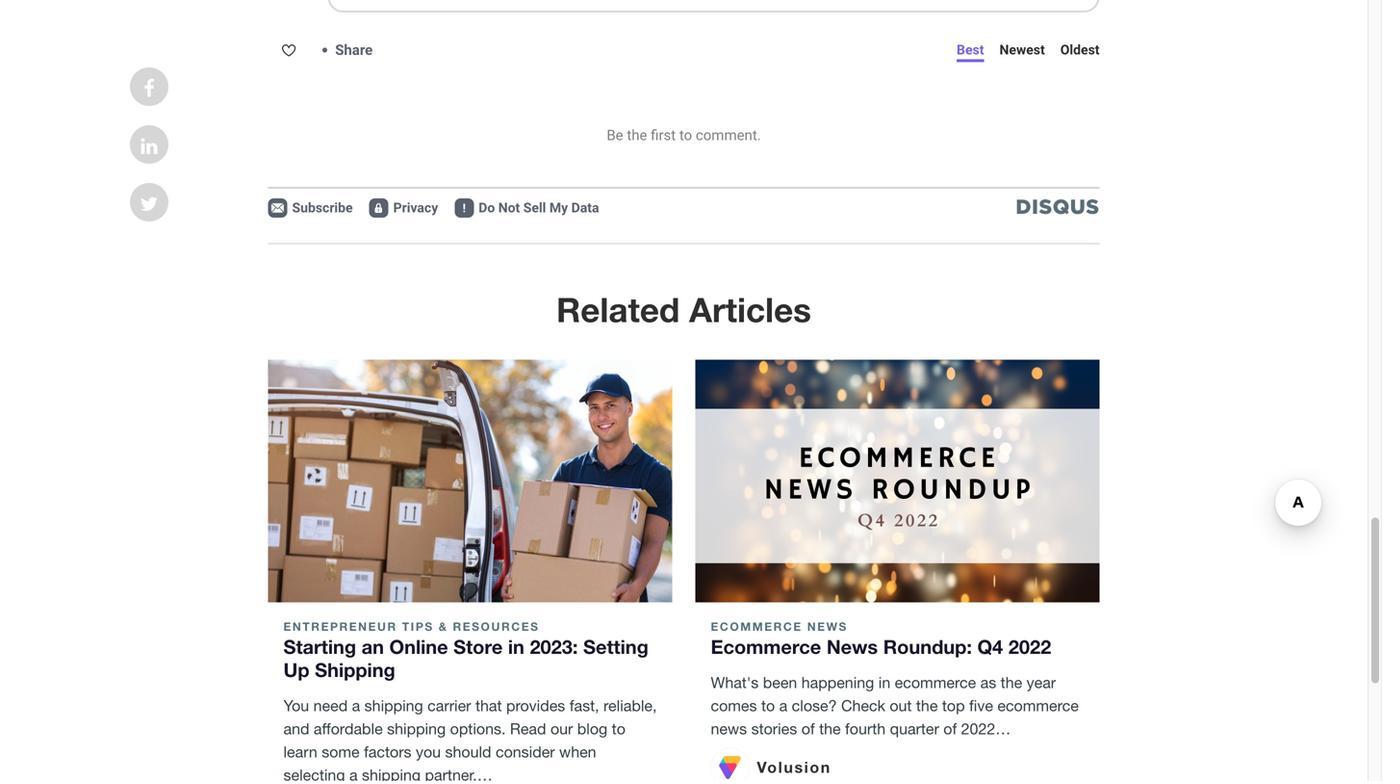 Task type: vqa. For each thing, say whether or not it's contained in the screenshot.
what's been happening in ecommerce as the year comes to a close? check out the top five ecommerce news stories of the fourth quarter of 2022…
yes



Task type: describe. For each thing, give the bounding box(es) containing it.
0 vertical spatial news
[[808, 620, 848, 633]]

1 of from the left
[[802, 720, 815, 738]]

facebook image
[[144, 79, 155, 98]]

2023:
[[530, 635, 578, 658]]

in inside entrepreneur tips & resources starting an online store in 2023: setting up shipping
[[508, 635, 525, 658]]

what's been happening in ecommerce as the year comes to a close? check out the top five ecommerce news stories of the fourth quarter of 2022…
[[711, 674, 1079, 738]]

as
[[981, 674, 997, 691]]

five
[[970, 697, 994, 714]]

online
[[390, 635, 448, 658]]

blog
[[578, 720, 608, 738]]

a down the some on the left of the page
[[350, 766, 358, 781]]

0 vertical spatial shipping
[[365, 697, 423, 714]]

been
[[763, 674, 798, 691]]

quarter
[[890, 720, 940, 738]]

a up affordable on the left
[[352, 697, 360, 714]]

some
[[322, 743, 360, 761]]

selecting
[[284, 766, 345, 781]]

read
[[510, 720, 547, 738]]

comes
[[711, 697, 757, 714]]

should
[[445, 743, 492, 761]]

fourth
[[846, 720, 886, 738]]

1 vertical spatial shipping
[[387, 720, 446, 738]]

close?
[[792, 697, 837, 714]]

year
[[1027, 674, 1057, 691]]

1 vertical spatial news
[[827, 635, 878, 658]]

2022…
[[962, 720, 1011, 738]]

linkedin image
[[141, 137, 157, 156]]

0 vertical spatial ecommerce
[[895, 674, 977, 691]]

2 horizontal spatial the
[[1001, 674, 1023, 691]]

a inside 'what's been happening in ecommerce as the year comes to a close? check out the top five ecommerce news stories of the fourth quarter of 2022…'
[[780, 697, 788, 714]]

top
[[943, 697, 966, 714]]

learn
[[284, 743, 318, 761]]

out
[[890, 697, 912, 714]]

provides
[[507, 697, 566, 714]]

what's
[[711, 674, 759, 691]]

2 ecommerce from the top
[[711, 635, 822, 658]]

starting
[[284, 635, 356, 658]]

happening
[[802, 674, 875, 691]]

to inside you need a shipping carrier that provides fast, reliable, and affordable shipping options. read our blog to learn some factors you should consider when selecting a shipping partner.…
[[612, 720, 626, 738]]

ecommerce news ecommerce news roundup: q4 2022
[[711, 620, 1052, 658]]

and
[[284, 720, 310, 738]]

2 vertical spatial shipping
[[362, 766, 421, 781]]

1 horizontal spatial ecommerce
[[998, 697, 1079, 714]]

fast,
[[570, 697, 600, 714]]

volusion
[[757, 758, 832, 776]]



Task type: locate. For each thing, give the bounding box(es) containing it.
1 ecommerce from the top
[[711, 620, 803, 633]]

volusion link
[[711, 748, 832, 781]]

shipping up you on the bottom of page
[[387, 720, 446, 738]]

articles
[[690, 290, 812, 330]]

0 horizontal spatial in
[[508, 635, 525, 658]]

1 vertical spatial ecommerce
[[998, 697, 1079, 714]]

1 vertical spatial in
[[879, 674, 891, 691]]

0 horizontal spatial the
[[820, 720, 841, 738]]

carrier
[[428, 697, 471, 714]]

setting
[[584, 635, 649, 658]]

2 of from the left
[[944, 720, 957, 738]]

check
[[842, 697, 886, 714]]

1 vertical spatial to
[[612, 720, 626, 738]]

related articles
[[557, 290, 812, 330]]

a
[[352, 697, 360, 714], [780, 697, 788, 714], [350, 766, 358, 781]]

0 vertical spatial to
[[762, 697, 775, 714]]

entrepreneur
[[284, 620, 398, 633]]

ecommerce up been
[[711, 635, 822, 658]]

roundup:
[[884, 635, 973, 658]]

1 horizontal spatial of
[[944, 720, 957, 738]]

to inside 'what's been happening in ecommerce as the year comes to a close? check out the top five ecommerce news stories of the fourth quarter of 2022…'
[[762, 697, 775, 714]]

that
[[476, 697, 502, 714]]

2022
[[1009, 635, 1052, 658]]

partner.…
[[425, 766, 493, 781]]

you need a shipping carrier that provides fast, reliable, and affordable shipping options. read our blog to learn some factors you should consider when selecting a shipping partner.…
[[284, 697, 657, 781]]

the up quarter
[[917, 697, 938, 714]]

need
[[314, 697, 348, 714]]

our
[[551, 720, 573, 738]]

0 vertical spatial ecommerce
[[711, 620, 803, 633]]

in up the out
[[879, 674, 891, 691]]

resources
[[453, 620, 540, 633]]

store
[[454, 635, 503, 658]]

0 vertical spatial in
[[508, 635, 525, 658]]

the down close?
[[820, 720, 841, 738]]

ecommerce up what's
[[711, 620, 803, 633]]

the right "as"
[[1001, 674, 1023, 691]]

1 horizontal spatial in
[[879, 674, 891, 691]]

of
[[802, 720, 815, 738], [944, 720, 957, 738]]

2 vertical spatial the
[[820, 720, 841, 738]]

you
[[416, 743, 441, 761]]

when
[[560, 743, 597, 761]]

consider
[[496, 743, 555, 761]]

in inside 'what's been happening in ecommerce as the year comes to a close? check out the top five ecommerce news stories of the fourth quarter of 2022…'
[[879, 674, 891, 691]]

twitter image
[[140, 195, 158, 214]]

the
[[1001, 674, 1023, 691], [917, 697, 938, 714], [820, 720, 841, 738]]

shipping
[[315, 658, 396, 681]]

news
[[711, 720, 747, 738]]

0 horizontal spatial ecommerce
[[895, 674, 977, 691]]

1 vertical spatial the
[[917, 697, 938, 714]]

shipping up factors
[[365, 697, 423, 714]]

options.
[[450, 720, 506, 738]]

factors
[[364, 743, 412, 761]]

0 horizontal spatial to
[[612, 720, 626, 738]]

in down resources
[[508, 635, 525, 658]]

stories
[[752, 720, 798, 738]]

tips
[[402, 620, 434, 633]]

q4
[[978, 635, 1004, 658]]

to down reliable,
[[612, 720, 626, 738]]

a down been
[[780, 697, 788, 714]]

shipping down factors
[[362, 766, 421, 781]]

affordable
[[314, 720, 383, 738]]

&
[[439, 620, 448, 633]]

to
[[762, 697, 775, 714], [612, 720, 626, 738]]

ecommerce up top
[[895, 674, 977, 691]]

1 vertical spatial ecommerce
[[711, 635, 822, 658]]

shipping
[[365, 697, 423, 714], [387, 720, 446, 738], [362, 766, 421, 781]]

to up stories
[[762, 697, 775, 714]]

of down top
[[944, 720, 957, 738]]

ecommerce down year
[[998, 697, 1079, 714]]

ecommerce
[[895, 674, 977, 691], [998, 697, 1079, 714]]

ecommerce
[[711, 620, 803, 633], [711, 635, 822, 658]]

of down close?
[[802, 720, 815, 738]]

related
[[557, 290, 680, 330]]

an
[[362, 635, 384, 658]]

up
[[284, 658, 310, 681]]

in
[[508, 635, 525, 658], [879, 674, 891, 691]]

1 horizontal spatial to
[[762, 697, 775, 714]]

entrepreneur tips & resources starting an online store in 2023: setting up shipping
[[284, 620, 649, 681]]

you
[[284, 697, 309, 714]]

reliable,
[[604, 697, 657, 714]]

1 horizontal spatial the
[[917, 697, 938, 714]]

0 vertical spatial the
[[1001, 674, 1023, 691]]

news
[[808, 620, 848, 633], [827, 635, 878, 658]]

0 horizontal spatial of
[[802, 720, 815, 738]]



